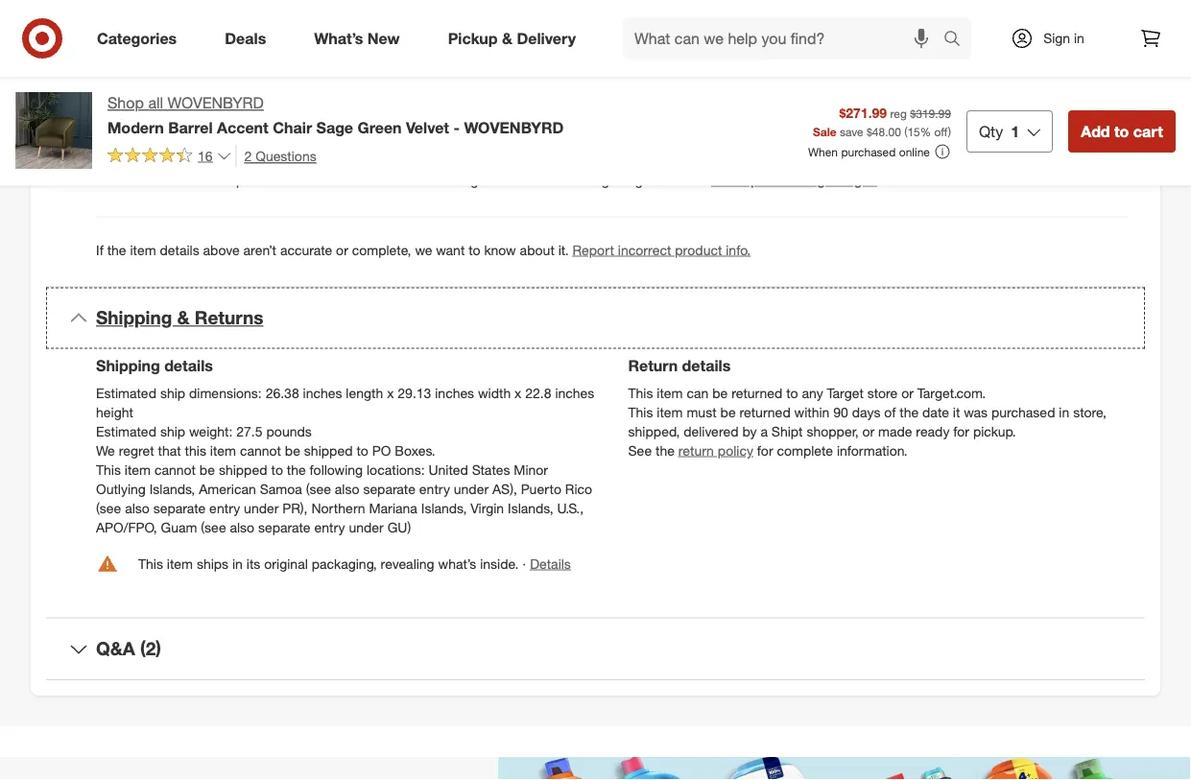 Task type: locate. For each thing, give the bounding box(es) containing it.
2 horizontal spatial separate
[[363, 480, 416, 497]]

0 vertical spatial shipping
[[96, 307, 172, 329]]

item left ships
[[167, 555, 193, 572]]

1 vertical spatial estimated
[[96, 423, 156, 440]]

shipping & returns button
[[46, 288, 1145, 349]]

entry down northern
[[314, 519, 345, 535]]

po
[[372, 442, 391, 459]]

1 vertical spatial shipped
[[219, 461, 268, 478]]

q&a
[[96, 638, 135, 660]]

0 horizontal spatial product
[[226, 152, 273, 169]]

&
[[502, 29, 513, 48], [177, 307, 190, 329]]

to left any at the right of page
[[786, 384, 798, 401]]

separate down pr),
[[258, 519, 311, 535]]

this down apo/fpo,
[[138, 555, 163, 572]]

length
[[346, 384, 383, 401]]

separate up guam
[[153, 499, 206, 516]]

to right go
[[490, 171, 502, 188]]

height
[[96, 404, 133, 420]]

sign
[[1044, 30, 1070, 47]]

original
[[264, 555, 308, 572]]

american
[[199, 480, 256, 497]]

for down 'it'
[[954, 423, 970, 440]]

1 vertical spatial wovenbyrd
[[464, 118, 564, 137]]

(see right guam
[[201, 519, 226, 535]]

regret
[[119, 442, 154, 459]]

also
[[335, 480, 360, 497], [125, 499, 150, 516], [230, 519, 255, 535]]

1 horizontal spatial for
[[954, 423, 970, 440]]

details for shipping
[[164, 357, 213, 375]]

0 horizontal spatial entry
[[209, 499, 240, 516]]

48.00
[[872, 124, 901, 139]]

be down the this
[[200, 461, 215, 478]]

this
[[185, 442, 206, 459]]

by
[[743, 423, 757, 440]]

1 horizontal spatial product
[[675, 241, 722, 258]]

1 horizontal spatial islands,
[[421, 499, 467, 516]]

this up other at the top left of the page
[[197, 152, 222, 169]]

0 vertical spatial shipped
[[304, 442, 353, 459]]

: left 249-
[[224, 35, 228, 52]]

this for this item cannot be shipped to the following locations:
[[96, 461, 121, 478]]

to left po at left bottom
[[357, 442, 369, 459]]

1 horizontal spatial can
[[687, 384, 709, 401]]

the down shipped,
[[656, 442, 675, 459]]

new
[[368, 29, 400, 48]]

shipping up height
[[96, 357, 160, 375]]

1 horizontal spatial :
[[224, 35, 228, 52]]

revealing
[[381, 555, 435, 572]]

:
[[224, 35, 228, 52], [135, 94, 139, 110]]

purchased up pickup. on the right
[[992, 404, 1055, 420]]

inside.
[[480, 555, 519, 572]]

1 horizontal spatial cannot
[[240, 442, 281, 459]]

1 horizontal spatial purchased
[[992, 404, 1055, 420]]

islands, down that
[[150, 480, 195, 497]]

1 horizontal spatial of
[[901, 152, 913, 169]]

deals link
[[209, 17, 290, 60]]

www.p65warnings.ca.gov
[[715, 171, 877, 188]]

product inside this product can expose you to chemicals including di- (2-ethyl hexyl) phthalate (dehp), which is known to the state of california to cause cancer, birth defects or other reproductive harm.  for more information go to www.p65warnings.ca.gov/furniture
[[226, 152, 273, 169]]

purchased down $
[[841, 144, 896, 159]]

2 vertical spatial in
[[232, 555, 243, 572]]

cannot down that
[[154, 461, 196, 478]]

1 horizontal spatial under
[[349, 519, 384, 535]]

u.s.,
[[557, 499, 584, 516]]

2 shipping from the top
[[96, 357, 160, 375]]

(see down outlying
[[96, 499, 121, 516]]

0 vertical spatial separate
[[363, 480, 416, 497]]

1 vertical spatial in
[[1059, 404, 1070, 420]]

0 horizontal spatial shipped
[[219, 461, 268, 478]]

0 vertical spatial product
[[226, 152, 273, 169]]

cannot up the this item cannot be shipped to the following locations:
[[240, 442, 281, 459]]

q&a (2) button
[[46, 619, 1145, 680]]

(dehp),
[[682, 152, 729, 169]]

1 vertical spatial returned
[[740, 404, 791, 420]]

product left info.
[[675, 241, 722, 258]]

united
[[429, 461, 468, 478]]

of inside this product can expose you to chemicals including di- (2-ethyl hexyl) phthalate (dehp), which is known to the state of california to cause cancer, birth defects or other reproductive harm.  for more information go to www.p65warnings.ca.gov/furniture
[[901, 152, 913, 169]]

in left its
[[232, 555, 243, 572]]

1 horizontal spatial inches
[[435, 384, 474, 401]]

0 horizontal spatial in
[[232, 555, 243, 572]]

2 horizontal spatial inches
[[555, 384, 594, 401]]

1 horizontal spatial also
[[230, 519, 255, 535]]

item
[[130, 241, 156, 258], [657, 384, 683, 401], [657, 404, 683, 420], [210, 442, 236, 459], [125, 461, 151, 478], [167, 555, 193, 572]]

(see down following
[[306, 480, 331, 497]]

1 x from the left
[[387, 384, 394, 401]]

the left state
[[844, 152, 863, 169]]

0 horizontal spatial :
[[135, 94, 139, 110]]

islands, down united
[[421, 499, 467, 516]]

entry down american
[[209, 499, 240, 516]]

shipped inside shipping details estimated ship dimensions: 26.38 inches length x 29.13 inches width x 22.8 inches height estimated ship weight: 27.5 pounds we regret that this item cannot be shipped to po boxes.
[[304, 442, 353, 459]]

1 vertical spatial &
[[177, 307, 190, 329]]

estimated up height
[[96, 384, 156, 401]]

in
[[1074, 30, 1085, 47], [1059, 404, 1070, 420], [232, 555, 243, 572]]

2 horizontal spatial islands,
[[508, 499, 553, 516]]

1 vertical spatial :
[[135, 94, 139, 110]]

store
[[868, 384, 898, 401]]

0 vertical spatial under
[[454, 480, 489, 497]]

to inside button
[[1115, 122, 1129, 140]]

product up reproductive
[[226, 152, 273, 169]]

0 vertical spatial estimated
[[96, 384, 156, 401]]

(
[[904, 124, 908, 139]]

shipping inside shipping details estimated ship dimensions: 26.38 inches length x 29.13 inches width x 22.8 inches height estimated ship weight: 27.5 pounds we regret that this item cannot be shipped to po boxes.
[[96, 357, 160, 375]]

or down days
[[862, 423, 875, 440]]

any
[[802, 384, 823, 401]]

details left above
[[160, 241, 199, 258]]

image of modern barrel accent chair sage green velvet - wovenbyrd image
[[15, 92, 92, 169]]

: left all at the top left
[[135, 94, 139, 110]]

can up must
[[687, 384, 709, 401]]

samoa
[[260, 480, 302, 497]]

0 horizontal spatial for
[[757, 442, 773, 459]]

this product can expose you to chemicals including di- (2-ethyl hexyl) phthalate (dehp), which is known to the state of california to cause cancer, birth defects or other reproductive harm.  for more information go to www.p65warnings.ca.gov/furniture
[[125, 152, 1107, 188]]

16 link
[[108, 145, 232, 168]]

for down a
[[757, 442, 773, 459]]

under up the virgin
[[454, 480, 489, 497]]

separate
[[363, 480, 416, 497], [153, 499, 206, 516], [258, 519, 311, 535]]

under down samoa
[[244, 499, 279, 516]]

united states minor outlying islands, american samoa (see also separate entry under as), puerto rico (see also separate entry under pr), northern mariana islands, virgin islands, u.s., apo/fpo, guam (see also separate entry under gu)
[[96, 461, 592, 535]]

in left store,
[[1059, 404, 1070, 420]]

return details this item can be returned to any target store or target.com. this item must be returned within 90 days of the date it was purchased in store, shipped, delivered by a shipt shopper, or made ready for pickup. see the return policy for complete information.
[[628, 357, 1107, 459]]

0 vertical spatial also
[[335, 480, 360, 497]]

1 vertical spatial ship
[[160, 423, 185, 440]]

x
[[387, 384, 394, 401], [515, 384, 522, 401]]

x left the 29.13
[[387, 384, 394, 401]]

item right if on the top left of page
[[130, 241, 156, 258]]

0 vertical spatial (see
[[306, 480, 331, 497]]

1 vertical spatial entry
[[209, 499, 240, 516]]

state
[[866, 152, 898, 169]]

in right sign
[[1074, 30, 1085, 47]]

of up made
[[884, 404, 896, 420]]

0 vertical spatial in
[[1074, 30, 1085, 47]]

its
[[247, 555, 260, 572]]

1 vertical spatial (see
[[96, 499, 121, 516]]

0 vertical spatial for
[[954, 423, 970, 440]]

0 horizontal spatial inches
[[303, 384, 342, 401]]

pr),
[[283, 499, 308, 516]]

shipped up american
[[219, 461, 268, 478]]

be down pounds
[[285, 442, 300, 459]]

for
[[954, 423, 970, 440], [757, 442, 773, 459]]

under left the gu) at the left bottom of page
[[349, 519, 384, 535]]

defects
[[125, 171, 170, 188]]

item down weight:
[[210, 442, 236, 459]]

0 vertical spatial &
[[502, 29, 513, 48]]

also up northern
[[335, 480, 360, 497]]

0 horizontal spatial can
[[277, 152, 298, 169]]

when purchased online
[[808, 144, 930, 159]]

ship left dimensions:
[[160, 384, 185, 401]]

number
[[128, 35, 179, 52]]

0 vertical spatial ship
[[160, 384, 185, 401]]

0 horizontal spatial wovenbyrd
[[168, 94, 264, 112]]

to right known
[[828, 152, 840, 169]]

0 vertical spatial cannot
[[240, 442, 281, 459]]

packaging,
[[312, 555, 377, 572]]

ship up that
[[160, 423, 185, 440]]

08-
[[259, 35, 279, 52]]

sale
[[813, 124, 837, 139]]

1 horizontal spatial shipped
[[304, 442, 353, 459]]

california
[[917, 152, 973, 169]]

delivered
[[684, 423, 739, 440]]

2 vertical spatial (see
[[201, 519, 226, 535]]

2 horizontal spatial in
[[1074, 30, 1085, 47]]

or down 16 link
[[173, 171, 186, 188]]

this inside this product can expose you to chemicals including di- (2-ethyl hexyl) phthalate (dehp), which is known to the state of california to cause cancer, birth defects or other reproductive harm.  for more information go to www.p65warnings.ca.gov/furniture
[[197, 152, 222, 169]]

it
[[953, 404, 960, 420]]

0 vertical spatial wovenbyrd
[[168, 94, 264, 112]]

inches left the width
[[435, 384, 474, 401]]

1 horizontal spatial &
[[502, 29, 513, 48]]

1 vertical spatial purchased
[[992, 404, 1055, 420]]

2 vertical spatial entry
[[314, 519, 345, 535]]

2 questions link
[[236, 145, 316, 167]]

following
[[310, 461, 363, 478]]

wovenbyrd
[[168, 94, 264, 112], [464, 118, 564, 137]]

policy
[[718, 442, 754, 459]]

in inside return details this item can be returned to any target store or target.com. this item must be returned within 90 days of the date it was purchased in store, shipped, delivered by a shipt shopper, or made ready for pickup. see the return policy for complete information.
[[1059, 404, 1070, 420]]

shipping & returns
[[96, 307, 263, 329]]

estimated up 'regret'
[[96, 423, 156, 440]]

when
[[808, 144, 838, 159]]

the right if on the top left of page
[[107, 241, 126, 258]]

0 horizontal spatial (see
[[96, 499, 121, 516]]

to
[[1115, 122, 1129, 140], [375, 152, 387, 169], [828, 152, 840, 169], [977, 152, 989, 169], [490, 171, 502, 188], [469, 241, 481, 258], [786, 384, 798, 401], [357, 442, 369, 459], [271, 461, 283, 478]]

which
[[732, 152, 768, 169]]

to right add
[[1115, 122, 1129, 140]]

purchased
[[841, 144, 896, 159], [992, 404, 1055, 420]]

separate up mariana
[[363, 480, 416, 497]]

details inside shipping details estimated ship dimensions: 26.38 inches length x 29.13 inches width x 22.8 inches height estimated ship weight: 27.5 pounds we regret that this item cannot be shipped to po boxes.
[[164, 357, 213, 375]]

reg
[[890, 106, 907, 120]]

1 shipping from the top
[[96, 307, 172, 329]]

within
[[794, 404, 830, 420]]

1 vertical spatial under
[[244, 499, 279, 516]]

known
[[785, 152, 824, 169]]

cancer,
[[1033, 152, 1076, 169]]

1 vertical spatial cannot
[[154, 461, 196, 478]]

details inside return details this item can be returned to any target store or target.com. this item must be returned within 90 days of the date it was purchased in store, shipped, delivered by a shipt shopper, or made ready for pickup. see the return policy for complete information.
[[682, 357, 731, 375]]

also up apo/fpo,
[[125, 499, 150, 516]]

0 vertical spatial of
[[901, 152, 913, 169]]

shipping for shipping details estimated ship dimensions: 26.38 inches length x 29.13 inches width x 22.8 inches height estimated ship weight: 27.5 pounds we regret that this item cannot be shipped to po boxes.
[[96, 357, 160, 375]]

including
[[455, 152, 510, 169]]

product
[[226, 152, 273, 169], [675, 241, 722, 258]]

for
[[341, 171, 361, 188]]

inches right 26.38 on the left of page
[[303, 384, 342, 401]]

purchased inside return details this item can be returned to any target store or target.com. this item must be returned within 90 days of the date it was purchased in store, shipped, delivered by a shipt shopper, or made ready for pickup. see the return policy for complete information.
[[992, 404, 1055, 420]]

made
[[878, 423, 912, 440]]

details up dimensions:
[[164, 357, 213, 375]]

249-
[[231, 35, 259, 52]]

to up more
[[375, 152, 387, 169]]

sign in link
[[995, 17, 1115, 60]]

search button
[[935, 17, 981, 63]]

2 vertical spatial also
[[230, 519, 255, 535]]

to up samoa
[[271, 461, 283, 478]]

inches
[[303, 384, 342, 401], [435, 384, 474, 401], [555, 384, 594, 401]]

0 vertical spatial can
[[277, 152, 298, 169]]

mariana
[[369, 499, 417, 516]]

2 horizontal spatial entry
[[419, 480, 450, 497]]

to right the want
[[469, 241, 481, 258]]

2 x from the left
[[515, 384, 522, 401]]

& inside dropdown button
[[177, 307, 190, 329]]

to left cause
[[977, 152, 989, 169]]

0 horizontal spatial x
[[387, 384, 394, 401]]

1 vertical spatial product
[[675, 241, 722, 258]]

1 horizontal spatial x
[[515, 384, 522, 401]]

islands, down the 'puerto'
[[508, 499, 553, 516]]

x left 22.8
[[515, 384, 522, 401]]

& right pickup
[[502, 29, 513, 48]]

ethyl
[[551, 152, 580, 169]]

shipping inside dropdown button
[[96, 307, 172, 329]]

details up must
[[682, 357, 731, 375]]

can inside this product can expose you to chemicals including di- (2-ethyl hexyl) phthalate (dehp), which is known to the state of california to cause cancer, birth defects or other reproductive harm.  for more information go to www.p65warnings.ca.gov/furniture
[[277, 152, 298, 169]]

2 horizontal spatial under
[[454, 480, 489, 497]]

of inside return details this item can be returned to any target store or target.com. this item must be returned within 90 days of the date it was purchased in store, shipped, delivered by a shipt shopper, or made ready for pickup. see the return policy for complete information.
[[884, 404, 896, 420]]

0 horizontal spatial separate
[[153, 499, 206, 516]]

can inside return details this item can be returned to any target store or target.com. this item must be returned within 90 days of the date it was purchased in store, shipped, delivered by a shipt shopper, or made ready for pickup. see the return policy for complete information.
[[687, 384, 709, 401]]

expose
[[302, 152, 346, 169]]

& left returns at top left
[[177, 307, 190, 329]]

1 horizontal spatial in
[[1059, 404, 1070, 420]]

shipped up following
[[304, 442, 353, 459]]

this down we
[[96, 461, 121, 478]]

1 vertical spatial can
[[687, 384, 709, 401]]

shipping
[[96, 307, 172, 329], [96, 357, 160, 375]]

shopper,
[[807, 423, 859, 440]]

also up its
[[230, 519, 255, 535]]

pickup
[[448, 29, 498, 48]]

1 vertical spatial also
[[125, 499, 150, 516]]

of right state
[[901, 152, 913, 169]]

wovenbyrd up "di-"
[[464, 118, 564, 137]]

(2)
[[140, 638, 161, 660]]

1 vertical spatial shipping
[[96, 357, 160, 375]]

complete
[[777, 442, 833, 459]]

1 vertical spatial of
[[884, 404, 896, 420]]

can
[[277, 152, 298, 169], [687, 384, 709, 401]]

can up reproductive
[[277, 152, 298, 169]]

0 horizontal spatial also
[[125, 499, 150, 516]]

wovenbyrd up barrel
[[168, 94, 264, 112]]

entry down united
[[419, 480, 450, 497]]

2 vertical spatial separate
[[258, 519, 311, 535]]

0 horizontal spatial of
[[884, 404, 896, 420]]

0 vertical spatial purchased
[[841, 144, 896, 159]]

inches right 22.8
[[555, 384, 594, 401]]

was
[[964, 404, 988, 420]]

cannot inside shipping details estimated ship dimensions: 26.38 inches length x 29.13 inches width x 22.8 inches height estimated ship weight: 27.5 pounds we regret that this item cannot be shipped to po boxes.
[[240, 442, 281, 459]]

0 horizontal spatial purchased
[[841, 144, 896, 159]]

that
[[158, 442, 181, 459]]

1 vertical spatial for
[[757, 442, 773, 459]]

29.13
[[398, 384, 431, 401]]

the up made
[[900, 404, 919, 420]]

shop all wovenbyrd modern barrel accent chair sage green velvet - wovenbyrd
[[108, 94, 564, 137]]

to inside shipping details estimated ship dimensions: 26.38 inches length x 29.13 inches width x 22.8 inches height estimated ship weight: 27.5 pounds we regret that this item cannot be shipped to po boxes.
[[357, 442, 369, 459]]

0 horizontal spatial &
[[177, 307, 190, 329]]

shipping down if on the top left of page
[[96, 307, 172, 329]]



Task type: vqa. For each thing, say whether or not it's contained in the screenshot.
Target Circle link
no



Task type: describe. For each thing, give the bounding box(es) containing it.
chair
[[273, 118, 312, 137]]

2 ship from the top
[[160, 423, 185, 440]]

pickup.
[[973, 423, 1016, 440]]

the inside this product can expose you to chemicals including di- (2-ethyl hexyl) phthalate (dehp), which is known to the state of california to cause cancer, birth defects or other reproductive harm.  for more information go to www.p65warnings.ca.gov/furniture
[[844, 152, 863, 169]]

search
[[935, 31, 981, 50]]

this down return
[[628, 384, 653, 401]]

%
[[920, 124, 931, 139]]

0 horizontal spatial under
[[244, 499, 279, 516]]

(dpci)
[[183, 35, 224, 52]]

reproductive
[[224, 171, 300, 188]]

www.p65warnings.ca.gov/furniture
[[505, 171, 712, 188]]

2 horizontal spatial also
[[335, 480, 360, 497]]

complete,
[[352, 241, 411, 258]]

or right store
[[902, 384, 914, 401]]

the up samoa
[[287, 461, 306, 478]]

other
[[189, 171, 221, 188]]

2 vertical spatial under
[[349, 519, 384, 535]]

incorrect
[[618, 241, 671, 258]]

shipping details estimated ship dimensions: 26.38 inches length x 29.13 inches width x 22.8 inches height estimated ship weight: 27.5 pounds we regret that this item cannot be shipped to po boxes.
[[96, 357, 594, 459]]

returns
[[195, 307, 263, 329]]

1
[[1011, 122, 1020, 140]]

you
[[350, 152, 372, 169]]

this up shipped,
[[628, 404, 653, 420]]

weight:
[[189, 423, 233, 440]]

1 horizontal spatial wovenbyrd
[[464, 118, 564, 137]]

states
[[472, 461, 510, 478]]

chemicals
[[391, 152, 452, 169]]

what's new link
[[298, 17, 424, 60]]

·
[[522, 555, 526, 572]]

1 horizontal spatial separate
[[258, 519, 311, 535]]

return
[[678, 442, 714, 459]]

details
[[530, 555, 571, 572]]

item down 'regret'
[[125, 461, 151, 478]]

qty 1
[[979, 122, 1020, 140]]

& for shipping
[[177, 307, 190, 329]]

this item cannot be shipped to the following locations:
[[96, 461, 425, 478]]

shop
[[108, 94, 144, 112]]

di-
[[513, 152, 531, 169]]

sign in
[[1044, 30, 1085, 47]]

item down return
[[657, 384, 683, 401]]

shipped,
[[628, 423, 680, 440]]

modern
[[108, 118, 164, 137]]

be up delivered
[[720, 404, 736, 420]]

save
[[840, 124, 864, 139]]

return policy link
[[678, 442, 754, 459]]

item
[[96, 35, 124, 52]]

aren't
[[243, 241, 276, 258]]

to inside return details this item can be returned to any target store or target.com. this item must be returned within 90 days of the date it was purchased in store, shipped, delivered by a shipt shopper, or made ready for pickup. see the return policy for complete information.
[[786, 384, 798, 401]]

1 estimated from the top
[[96, 384, 156, 401]]

report
[[573, 241, 614, 258]]

return
[[628, 357, 678, 375]]

)
[[948, 124, 951, 139]]

target
[[827, 384, 864, 401]]

$319.99
[[910, 106, 951, 120]]

2
[[244, 147, 252, 164]]

3 inches from the left
[[555, 384, 594, 401]]

origin
[[96, 94, 135, 110]]

2 estimated from the top
[[96, 423, 156, 440]]

dimensions:
[[189, 384, 262, 401]]

$271.99 reg $319.99 sale save $ 48.00 ( 15 % off )
[[813, 104, 951, 139]]

go
[[471, 171, 486, 188]]

what's
[[314, 29, 363, 48]]

green
[[358, 118, 402, 137]]

2 inches from the left
[[435, 384, 474, 401]]

what's new
[[314, 29, 400, 48]]

or right accurate
[[336, 241, 348, 258]]

this item ships in its original packaging, revealing what's inside. · details
[[138, 555, 571, 572]]

harm.
[[304, 171, 338, 188]]

days
[[852, 404, 881, 420]]

27.5
[[236, 423, 263, 440]]

online
[[899, 144, 930, 159]]

0 vertical spatial returned
[[732, 384, 783, 401]]

1 horizontal spatial (see
[[201, 519, 226, 535]]

0 horizontal spatial cannot
[[154, 461, 196, 478]]

categories
[[97, 29, 177, 48]]

1 ship from the top
[[160, 384, 185, 401]]

information
[[399, 171, 467, 188]]

more
[[365, 171, 395, 188]]

puerto
[[521, 480, 562, 497]]

add to cart
[[1081, 122, 1163, 140]]

What can we help you find? suggestions appear below search field
[[623, 17, 948, 60]]

& for pickup
[[502, 29, 513, 48]]

accurate
[[280, 241, 332, 258]]

0 vertical spatial entry
[[419, 480, 450, 497]]

qty
[[979, 122, 1003, 140]]

or inside this product can expose you to chemicals including di- (2-ethyl hexyl) phthalate (dehp), which is known to the state of california to cause cancer, birth defects or other reproductive harm.  for more information go to www.p65warnings.ca.gov/furniture
[[173, 171, 186, 188]]

item up shipped,
[[657, 404, 683, 420]]

this for this item ships in its original packaging, revealing what's inside. · details
[[138, 555, 163, 572]]

advertisement region
[[0, 758, 1191, 780]]

this for this product can expose you to chemicals including di- (2-ethyl hexyl) phthalate (dehp), which is known to the state of california to cause cancer, birth defects or other reproductive harm.  for more information go to www.p65warnings.ca.gov/furniture
[[197, 152, 222, 169]]

velvet
[[406, 118, 449, 137]]

1 vertical spatial separate
[[153, 499, 206, 516]]

item inside shipping details estimated ship dimensions: 26.38 inches length x 29.13 inches width x 22.8 inches height estimated ship weight: 27.5 pounds we regret that this item cannot be shipped to po boxes.
[[210, 442, 236, 459]]

be up must
[[712, 384, 728, 401]]

imported
[[142, 94, 198, 110]]

-
[[454, 118, 460, 137]]

2 horizontal spatial (see
[[306, 480, 331, 497]]

questions
[[256, 147, 316, 164]]

shipping for shipping & returns
[[96, 307, 172, 329]]

want
[[436, 241, 465, 258]]

0 horizontal spatial islands,
[[150, 480, 195, 497]]

details for return
[[682, 357, 731, 375]]

1 inches from the left
[[303, 384, 342, 401]]

$
[[867, 124, 872, 139]]

phthalate
[[622, 152, 678, 169]]

hexyl)
[[583, 152, 618, 169]]

gu)
[[387, 519, 411, 535]]

see
[[628, 442, 652, 459]]

ready
[[916, 423, 950, 440]]

2364
[[279, 35, 309, 52]]

16
[[198, 147, 213, 164]]

pickup & delivery
[[448, 29, 576, 48]]

apo/fpo,
[[96, 519, 157, 535]]

0 vertical spatial :
[[224, 35, 228, 52]]

sage
[[316, 118, 353, 137]]

be inside shipping details estimated ship dimensions: 26.38 inches length x 29.13 inches width x 22.8 inches height estimated ship weight: 27.5 pounds we regret that this item cannot be shipped to po boxes.
[[285, 442, 300, 459]]

deals
[[225, 29, 266, 48]]

1 horizontal spatial entry
[[314, 519, 345, 535]]

is
[[771, 152, 781, 169]]



